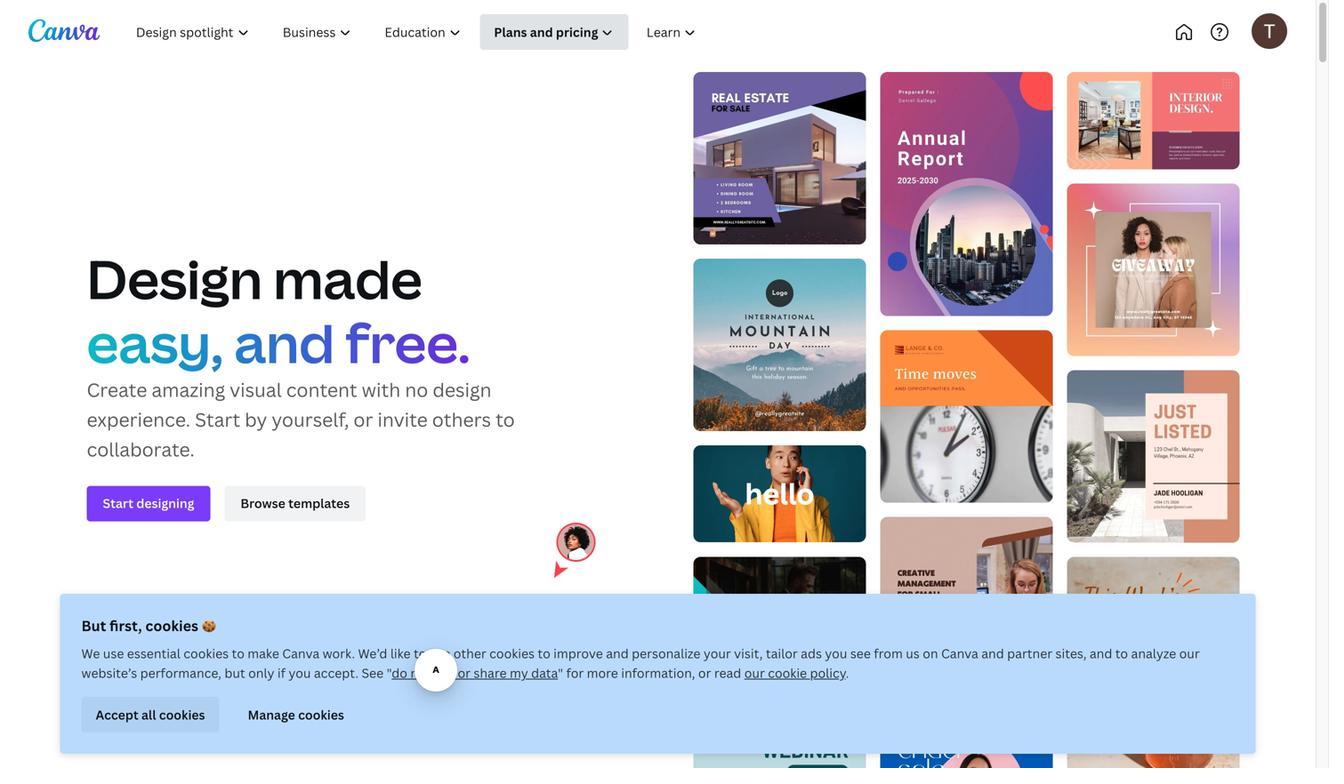 Task type: describe. For each thing, give the bounding box(es) containing it.
our inside we use essential cookies to make canva work. we'd like to use other cookies to improve and personalize your visit, tailor ads you see from us on canva and partner sites, and to analyze our website's performance, but only if you accept. see "
[[1179, 645, 1200, 662]]

if
[[277, 665, 286, 682]]

and right sites,
[[1090, 645, 1112, 662]]

do not sell or share my data " for more information, or read our cookie policy .
[[392, 665, 849, 682]]

website's
[[81, 665, 137, 682]]

accept all cookies button
[[81, 698, 219, 733]]

we use essential cookies to make canva work. we'd like to use other cookies to improve and personalize your visit, tailor ads you see from us on canva and partner sites, and to analyze our website's performance, but only if you accept. see "
[[81, 645, 1200, 682]]

design
[[433, 377, 492, 403]]

top level navigation element
[[121, 14, 772, 50]]

like
[[390, 645, 411, 662]]

performance,
[[140, 665, 221, 682]]

tailor
[[766, 645, 798, 662]]

" inside we use essential cookies to make canva work. we'd like to use other cookies to improve and personalize your visit, tailor ads you see from us on canva and partner sites, and to analyze our website's performance, but only if you accept. see "
[[387, 665, 392, 682]]

partner
[[1007, 645, 1053, 662]]

manage cookies
[[248, 707, 344, 724]]

all
[[141, 707, 156, 724]]

sites,
[[1056, 645, 1087, 662]]

2 use from the left
[[430, 645, 451, 662]]

2 horizontal spatial or
[[698, 665, 711, 682]]

read
[[714, 665, 741, 682]]

cookies up my on the bottom left of the page
[[489, 645, 535, 662]]

blue and black minimalist digital marketing agency instagram post (facebook post) image
[[694, 557, 866, 702]]

collaborate.
[[87, 437, 195, 462]]

manage cookies button
[[234, 698, 358, 733]]

and left partner
[[982, 645, 1004, 662]]

experience.
[[87, 407, 190, 433]]

0 horizontal spatial you
[[289, 665, 311, 682]]

.
[[846, 665, 849, 682]]

cookies down 🍪
[[184, 645, 229, 662]]

others
[[432, 407, 491, 433]]

visual
[[230, 377, 282, 403]]

cookie
[[768, 665, 807, 682]]

orange and brown casual corporate management professional/business services linkedin video ad image
[[880, 331, 1053, 503]]

amazing
[[152, 377, 225, 403]]

data
[[531, 665, 558, 682]]

colorful gradient giveaway instagram post image
[[1067, 184, 1240, 356]]

share
[[474, 665, 507, 682]]

and inside design made easy, and free. create amazing visual content with no design experience. start by yourself, or invite others to collaborate.
[[234, 307, 335, 379]]

but first, cookies 🍪
[[81, 617, 216, 636]]

create
[[87, 377, 147, 403]]

made
[[273, 243, 422, 315]]

cookies down accept.
[[298, 707, 344, 724]]

to right like at the bottom of the page
[[414, 645, 426, 662]]

or inside design made easy, and free. create amazing visual content with no design experience. start by yourself, or invite others to collaborate.
[[354, 407, 373, 433]]

we
[[81, 645, 100, 662]]

2 " from the left
[[558, 665, 563, 682]]

not
[[410, 665, 431, 682]]

hello
[[745, 475, 815, 514]]

with
[[362, 377, 401, 403]]

to inside design made easy, and free. create amazing visual content with no design experience. start by yourself, or invite others to collaborate.
[[496, 407, 515, 433]]

my
[[510, 665, 528, 682]]

start
[[195, 407, 240, 433]]



Task type: vqa. For each thing, say whether or not it's contained in the screenshot.
the to to the left
no



Task type: locate. For each thing, give the bounding box(es) containing it.
1 vertical spatial our
[[744, 665, 765, 682]]

from
[[874, 645, 903, 662]]

your
[[704, 645, 731, 662]]

1 horizontal spatial or
[[458, 665, 471, 682]]

design
[[87, 243, 262, 315]]

clam shell brown creative modern pattern background photo small business management instagram post image
[[880, 517, 1053, 690]]

our right "analyze"
[[1179, 645, 1200, 662]]

cookies right all
[[159, 707, 205, 724]]

to up the data
[[538, 645, 551, 662]]

0 horizontal spatial canva
[[282, 645, 320, 662]]

or left read
[[698, 665, 711, 682]]

accept all cookies
[[96, 707, 205, 724]]

white black international mountain day instagram post image
[[694, 259, 866, 432]]

but
[[81, 617, 106, 636]]

or down with
[[354, 407, 373, 433]]

we'd
[[358, 645, 387, 662]]

personalize
[[632, 645, 701, 662]]

abstract modern annual report image
[[880, 72, 1053, 316]]

" left for on the bottom left of page
[[558, 665, 563, 682]]

0 vertical spatial you
[[825, 645, 847, 662]]

see
[[362, 665, 384, 682]]

0 horizontal spatial our
[[744, 665, 765, 682]]

1 " from the left
[[387, 665, 392, 682]]

ads
[[801, 645, 822, 662]]

sell
[[434, 665, 455, 682]]

accept.
[[314, 665, 359, 682]]

purple modern real estate image
[[694, 72, 866, 245]]

do
[[392, 665, 407, 682]]

or
[[354, 407, 373, 433], [458, 665, 471, 682], [698, 665, 711, 682]]

work.
[[323, 645, 355, 662]]

1 vertical spatial you
[[289, 665, 311, 682]]

policy
[[810, 665, 846, 682]]

to left "analyze"
[[1116, 645, 1128, 662]]

use up website's
[[103, 645, 124, 662]]

invite
[[378, 407, 428, 433]]

0 horizontal spatial or
[[354, 407, 373, 433]]

0 vertical spatial our
[[1179, 645, 1200, 662]]

yourself,
[[272, 407, 349, 433]]

us
[[906, 645, 920, 662]]

improve
[[554, 645, 603, 662]]

free.
[[346, 307, 470, 379]]

1 horizontal spatial canva
[[941, 645, 979, 662]]

essential
[[127, 645, 180, 662]]

to right the others on the bottom
[[496, 407, 515, 433]]

1 use from the left
[[103, 645, 124, 662]]

only
[[248, 665, 274, 682]]

but
[[225, 665, 245, 682]]

easy,
[[87, 307, 223, 379]]

and up yourself,
[[234, 307, 335, 379]]

our down "visit,"
[[744, 665, 765, 682]]

"
[[387, 665, 392, 682], [558, 665, 563, 682]]

content
[[286, 377, 357, 403]]

see
[[850, 645, 871, 662]]

1 horizontal spatial you
[[825, 645, 847, 662]]

information,
[[621, 665, 695, 682]]

1 canva from the left
[[282, 645, 320, 662]]

for
[[566, 665, 584, 682]]

🍪
[[202, 617, 216, 636]]

and up do not sell or share my data " for more information, or read our cookie policy .
[[606, 645, 629, 662]]

more
[[587, 665, 618, 682]]

on
[[923, 645, 938, 662]]

orange and green 20% off drinks poster image
[[1067, 557, 1240, 769]]

use up sell
[[430, 645, 451, 662]]

1 horizontal spatial our
[[1179, 645, 1200, 662]]

0 horizontal spatial "
[[387, 665, 392, 682]]

manage
[[248, 707, 295, 724]]

or right sell
[[458, 665, 471, 682]]

first,
[[110, 617, 142, 636]]

orange just listed social media graphic image
[[1067, 370, 1240, 543]]

design made easy, and free. create amazing visual content with no design experience. start by yourself, or invite others to collaborate.
[[87, 243, 515, 462]]

you
[[825, 645, 847, 662], [289, 665, 311, 682]]

1 horizontal spatial "
[[558, 665, 563, 682]]

you up "policy"
[[825, 645, 847, 662]]

you right if
[[289, 665, 311, 682]]

canva up if
[[282, 645, 320, 662]]

no
[[405, 377, 428, 403]]

to up but
[[232, 645, 245, 662]]

by
[[245, 407, 267, 433]]

our
[[1179, 645, 1200, 662], [744, 665, 765, 682]]

make
[[248, 645, 279, 662]]

and
[[234, 307, 335, 379], [606, 645, 629, 662], [982, 645, 1004, 662], [1090, 645, 1112, 662]]

visit,
[[734, 645, 763, 662]]

1 horizontal spatial use
[[430, 645, 451, 662]]

accept
[[96, 707, 139, 724]]

peach purple and cream interior design presentation image
[[1067, 72, 1240, 169]]

canva
[[282, 645, 320, 662], [941, 645, 979, 662]]

0 horizontal spatial use
[[103, 645, 124, 662]]

cookies
[[145, 617, 198, 636], [184, 645, 229, 662], [489, 645, 535, 662], [159, 707, 205, 724], [298, 707, 344, 724]]

use
[[103, 645, 124, 662], [430, 645, 451, 662]]

analyze
[[1131, 645, 1176, 662]]

canva right on
[[941, 645, 979, 662]]

other
[[454, 645, 486, 662]]

to
[[496, 407, 515, 433], [232, 645, 245, 662], [414, 645, 426, 662], [538, 645, 551, 662], [1116, 645, 1128, 662]]

our cookie policy link
[[744, 665, 846, 682]]

cookies up essential
[[145, 617, 198, 636]]

do not sell or share my data link
[[392, 665, 558, 682]]

2 canva from the left
[[941, 645, 979, 662]]

" right see
[[387, 665, 392, 682]]



